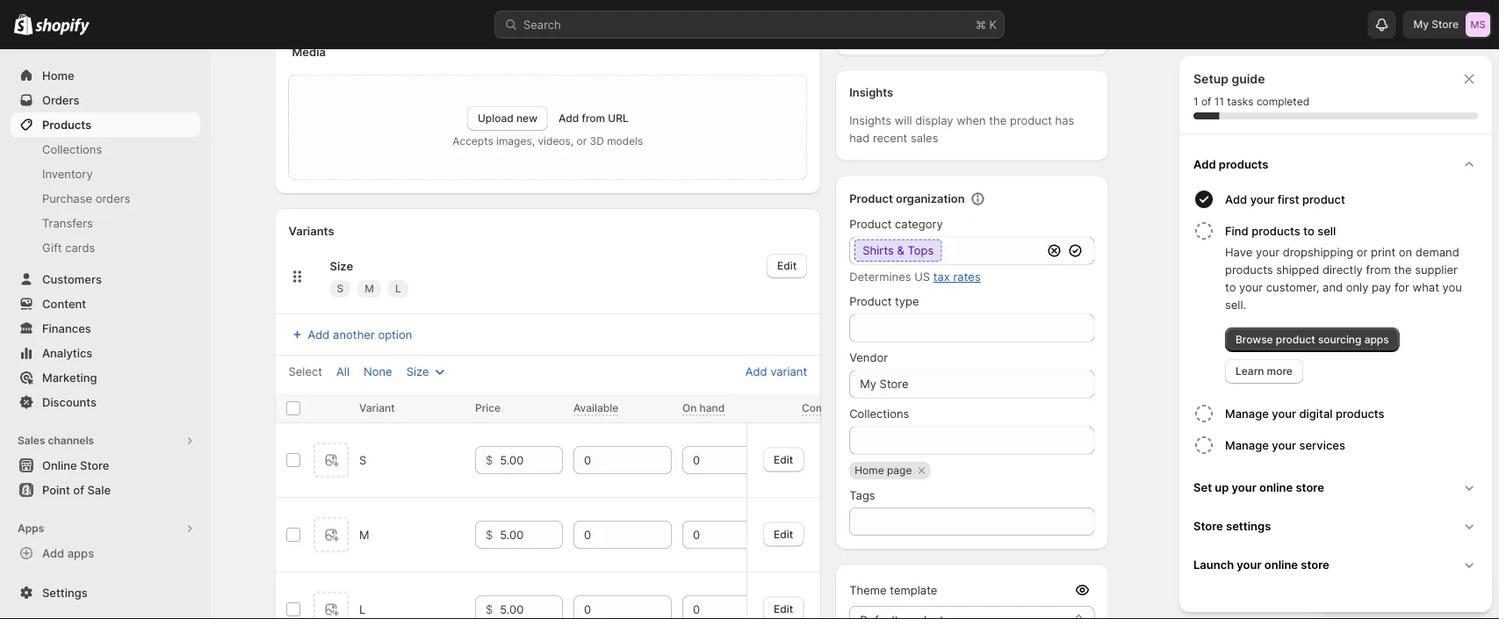 Task type: vqa. For each thing, say whether or not it's contained in the screenshot.
Insights corresponding to Insights
yes



Task type: describe. For each thing, give the bounding box(es) containing it.
online inside button
[[1265, 558, 1299, 572]]

analytics link
[[11, 341, 200, 366]]

apps inside the "find products to sell" element
[[1365, 333, 1390, 346]]

home link
[[11, 63, 200, 88]]

products
[[42, 118, 91, 131]]

mark manage your digital products as done image
[[1194, 403, 1215, 424]]

only
[[1347, 280, 1369, 294]]

$ text field for s
[[500, 446, 563, 474]]

launch your online store
[[1194, 558, 1330, 572]]

accepts images, videos, or 3d models
[[453, 135, 643, 148]]

Product type text field
[[850, 314, 1095, 342]]

product for product type
[[850, 295, 892, 308]]

hand
[[699, 402, 725, 415]]

inventory link
[[11, 162, 200, 186]]

you
[[1443, 280, 1463, 294]]

of for 11
[[1202, 95, 1212, 108]]

sales
[[911, 131, 939, 145]]

of for sale
[[73, 483, 84, 497]]

discounts
[[42, 395, 97, 409]]

discounts link
[[11, 390, 200, 415]]

on hand
[[682, 402, 725, 415]]

$ text field for m
[[500, 521, 563, 549]]

find products to sell
[[1226, 224, 1337, 238]]

select
[[289, 365, 322, 378]]

manage your digital products
[[1226, 407, 1385, 420]]

demand
[[1416, 245, 1460, 259]]

has
[[1056, 114, 1075, 127]]

learn more link
[[1226, 359, 1304, 384]]

0 horizontal spatial size
[[330, 259, 353, 273]]

product inside button
[[1303, 192, 1346, 206]]

store settings
[[1194, 519, 1272, 533]]

your up sell.
[[1240, 280, 1264, 294]]

find products to sell element
[[1191, 243, 1486, 384]]

add for add apps
[[42, 547, 64, 560]]

set up your online store button
[[1187, 468, 1486, 507]]

product for product organization
[[850, 192, 893, 206]]

product type
[[850, 295, 920, 308]]

add variant
[[746, 365, 808, 378]]

manage for manage your digital products
[[1226, 407, 1270, 420]]

upload
[[478, 112, 514, 125]]

products up add your first product
[[1219, 157, 1269, 171]]

marketing link
[[11, 366, 200, 390]]

0 vertical spatial l
[[395, 282, 401, 295]]

have your dropshipping or print on demand products shipped directly from the supplier to your customer, and only pay for what you sell.
[[1226, 245, 1463, 311]]

products link
[[11, 112, 200, 137]]

price
[[475, 402, 501, 415]]

customers link
[[11, 267, 200, 292]]

learn more
[[1236, 365, 1293, 378]]

display
[[916, 114, 954, 127]]

tax rates link
[[934, 270, 981, 284]]

marketing
[[42, 371, 97, 384]]

edit link for m
[[764, 522, 804, 547]]

purchase orders
[[42, 192, 130, 205]]

insights for insights will display when the product has had recent sales
[[850, 114, 892, 127]]

edit button
[[767, 254, 808, 279]]

Vendor text field
[[850, 370, 1095, 398]]

us
[[915, 270, 931, 284]]

my store image
[[1467, 12, 1491, 37]]

dropshipping
[[1283, 245, 1354, 259]]

your for online
[[1237, 558, 1262, 572]]

mark find products to sell as done image
[[1194, 221, 1215, 242]]

Tags text field
[[850, 508, 1095, 536]]

tags
[[850, 489, 876, 502]]

setup guide dialog
[[1180, 56, 1493, 612]]

theme
[[850, 583, 887, 597]]

online store link
[[11, 453, 200, 478]]

first
[[1278, 192, 1300, 206]]

launch
[[1194, 558, 1235, 572]]

have
[[1226, 245, 1253, 259]]

determines
[[850, 270, 912, 284]]

size inside size dropdown button
[[407, 365, 429, 378]]

none
[[364, 365, 392, 378]]

cards
[[65, 241, 95, 254]]

from inside have your dropshipping or print on demand products shipped directly from the supplier to your customer, and only pay for what you sell.
[[1367, 263, 1392, 276]]

product for product category
[[850, 217, 892, 231]]

1 horizontal spatial collections
[[850, 407, 910, 421]]

set
[[1194, 481, 1213, 494]]

insights will display when the product has had recent sales
[[850, 114, 1075, 145]]

the inside 'insights will display when the product has had recent sales'
[[990, 114, 1007, 127]]

on
[[682, 402, 697, 415]]

shipped
[[1277, 263, 1320, 276]]

orders link
[[11, 88, 200, 112]]

type
[[895, 295, 920, 308]]

add for add from url
[[559, 112, 579, 125]]

add another option button
[[278, 322, 423, 347]]

theme template
[[850, 583, 938, 597]]

on
[[1400, 245, 1413, 259]]

0 horizontal spatial from
[[582, 112, 606, 125]]

products inside button
[[1252, 224, 1301, 238]]

another
[[333, 328, 375, 341]]

1 horizontal spatial s
[[359, 453, 366, 467]]

gift cards link
[[11, 235, 200, 260]]

edit link for s
[[764, 447, 804, 472]]

add products
[[1194, 157, 1269, 171]]

and
[[1323, 280, 1344, 294]]

finances
[[42, 322, 91, 335]]

gift cards
[[42, 241, 95, 254]]

store inside 'button'
[[1296, 481, 1325, 494]]

browse
[[1236, 333, 1274, 346]]

all
[[337, 365, 350, 378]]

transfers link
[[11, 211, 200, 235]]

0 horizontal spatial s
[[337, 282, 344, 295]]

add apps button
[[11, 541, 200, 566]]

none button
[[353, 359, 403, 384]]

home for home
[[42, 69, 74, 82]]

options element for l edit link
[[359, 603, 365, 616]]

gift
[[42, 241, 62, 254]]

product organization
[[850, 192, 965, 206]]

settings
[[42, 586, 88, 600]]

organization
[[896, 192, 965, 206]]

images,
[[496, 135, 535, 148]]

k
[[990, 18, 997, 31]]

available
[[573, 402, 618, 415]]

sales channels button
[[11, 429, 200, 453]]

1 of 11 tasks completed
[[1194, 95, 1310, 108]]

product category
[[850, 217, 944, 231]]

add your first product button
[[1226, 184, 1486, 215]]

to inside have your dropshipping or print on demand products shipped directly from the supplier to your customer, and only pay for what you sell.
[[1226, 280, 1237, 294]]

purchase orders link
[[11, 186, 200, 211]]

point of sale link
[[11, 478, 200, 503]]

store for my store
[[1432, 18, 1459, 31]]



Task type: locate. For each thing, give the bounding box(es) containing it.
options element
[[359, 453, 366, 467], [359, 528, 369, 542], [359, 603, 365, 616]]

variant
[[359, 402, 395, 415]]

add for add another option
[[308, 328, 330, 341]]

1 horizontal spatial of
[[1202, 95, 1212, 108]]

or for print
[[1357, 245, 1368, 259]]

collections up home page
[[850, 407, 910, 421]]

or left the print
[[1357, 245, 1368, 259]]

online store button
[[0, 453, 211, 478]]

set up your online store
[[1194, 481, 1325, 494]]

online
[[42, 459, 77, 472]]

online store
[[42, 459, 109, 472]]

store right my
[[1432, 18, 1459, 31]]

1 vertical spatial or
[[1357, 245, 1368, 259]]

store up sale
[[80, 459, 109, 472]]

of
[[1202, 95, 1212, 108], [73, 483, 84, 497]]

home up orders
[[42, 69, 74, 82]]

what
[[1413, 280, 1440, 294]]

size
[[330, 259, 353, 273], [407, 365, 429, 378]]

1 manage from the top
[[1226, 407, 1270, 420]]

insights inside 'insights will display when the product has had recent sales'
[[850, 114, 892, 127]]

apps inside button
[[67, 547, 94, 560]]

find products to sell button
[[1226, 215, 1486, 243]]

1 horizontal spatial to
[[1304, 224, 1315, 238]]

will
[[895, 114, 913, 127]]

Collections text field
[[850, 427, 1095, 455]]

1 vertical spatial to
[[1226, 280, 1237, 294]]

0 horizontal spatial home
[[42, 69, 74, 82]]

options element containing l
[[359, 603, 365, 616]]

apps right sourcing
[[1365, 333, 1390, 346]]

0 vertical spatial $
[[485, 453, 493, 467]]

1 horizontal spatial l
[[395, 282, 401, 295]]

None number field
[[573, 446, 645, 474], [682, 446, 754, 474], [573, 521, 645, 549], [682, 521, 754, 549], [573, 596, 645, 619], [682, 596, 754, 619], [573, 446, 645, 474], [682, 446, 754, 474], [573, 521, 645, 549], [682, 521, 754, 549], [573, 596, 645, 619], [682, 596, 754, 619]]

store inside button
[[1302, 558, 1330, 572]]

edit for m
[[774, 528, 794, 541]]

to inside button
[[1304, 224, 1315, 238]]

0 horizontal spatial to
[[1226, 280, 1237, 294]]

store down services
[[1296, 481, 1325, 494]]

analytics
[[42, 346, 93, 360]]

2 insights from the top
[[850, 114, 892, 127]]

apps
[[18, 522, 44, 535]]

the inside have your dropshipping or print on demand products shipped directly from the supplier to your customer, and only pay for what you sell.
[[1395, 263, 1412, 276]]

2 manage from the top
[[1226, 438, 1270, 452]]

my
[[1414, 18, 1430, 31]]

sourcing
[[1319, 333, 1362, 346]]

size button
[[396, 359, 459, 384]]

1 vertical spatial size
[[407, 365, 429, 378]]

product inside 'insights will display when the product has had recent sales'
[[1010, 114, 1053, 127]]

1 vertical spatial l
[[359, 603, 365, 616]]

1 vertical spatial s
[[359, 453, 366, 467]]

media
[[292, 45, 326, 58]]

add your first product
[[1226, 192, 1346, 206]]

more
[[1268, 365, 1293, 378]]

1 vertical spatial from
[[1367, 263, 1392, 276]]

settings link
[[11, 581, 200, 605]]

2 $ text field from the top
[[500, 521, 563, 549]]

1 horizontal spatial size
[[407, 365, 429, 378]]

point of sale button
[[0, 478, 211, 503]]

0 vertical spatial of
[[1202, 95, 1212, 108]]

$ text field for l
[[500, 596, 563, 619]]

add down apps
[[42, 547, 64, 560]]

channels
[[48, 435, 94, 447]]

home
[[42, 69, 74, 82], [855, 464, 884, 477]]

your up manage your services
[[1273, 407, 1297, 420]]

add for add variant
[[746, 365, 768, 378]]

1 vertical spatial of
[[73, 483, 84, 497]]

2 vertical spatial edit link
[[764, 597, 804, 619]]

customers
[[42, 272, 102, 286]]

2 options element from the top
[[359, 528, 369, 542]]

2 horizontal spatial store
[[1432, 18, 1459, 31]]

of inside "setup guide" dialog
[[1202, 95, 1212, 108]]

add down the 1
[[1194, 157, 1217, 171]]

product up the product category
[[850, 192, 893, 206]]

url
[[608, 112, 629, 125]]

1 vertical spatial apps
[[67, 547, 94, 560]]

browse product sourcing apps
[[1236, 333, 1390, 346]]

options element for s edit link
[[359, 453, 366, 467]]

m
[[365, 282, 374, 295], [359, 528, 369, 542]]

collections link
[[11, 137, 200, 162]]

videos,
[[538, 135, 574, 148]]

customer,
[[1267, 280, 1320, 294]]

shopify image
[[14, 14, 33, 35]]

0 vertical spatial product
[[850, 192, 893, 206]]

all button
[[326, 359, 360, 384]]

3 product from the top
[[850, 295, 892, 308]]

3 options element from the top
[[359, 603, 365, 616]]

0 vertical spatial store
[[1432, 18, 1459, 31]]

add from url
[[559, 112, 629, 125]]

$ text field
[[500, 446, 563, 474], [500, 521, 563, 549], [500, 596, 563, 619]]

0 vertical spatial or
[[577, 135, 587, 148]]

2 vertical spatial options element
[[359, 603, 365, 616]]

vendor
[[850, 351, 888, 365]]

store for online store
[[80, 459, 109, 472]]

1 horizontal spatial apps
[[1365, 333, 1390, 346]]

your down the manage your digital products
[[1273, 438, 1297, 452]]

products inside have your dropshipping or print on demand products shipped directly from the supplier to your customer, and only pay for what you sell.
[[1226, 263, 1274, 276]]

options element containing m
[[359, 528, 369, 542]]

apps down "apps" button
[[67, 547, 94, 560]]

add variant button
[[735, 357, 818, 387]]

your for dropshipping
[[1256, 245, 1280, 259]]

0 vertical spatial to
[[1304, 224, 1315, 238]]

point of sale
[[42, 483, 111, 497]]

0 vertical spatial insights
[[850, 86, 894, 99]]

1 vertical spatial collections
[[850, 407, 910, 421]]

products down have
[[1226, 263, 1274, 276]]

rates
[[954, 270, 981, 284]]

1 vertical spatial store
[[1302, 558, 1330, 572]]

0 vertical spatial options element
[[359, 453, 366, 467]]

add apps
[[42, 547, 94, 560]]

0 vertical spatial manage
[[1226, 407, 1270, 420]]

1 vertical spatial product
[[1303, 192, 1346, 206]]

new
[[517, 112, 538, 125]]

sales
[[18, 435, 45, 447]]

or
[[577, 135, 587, 148], [1357, 245, 1368, 259]]

1 vertical spatial insights
[[850, 114, 892, 127]]

2 vertical spatial $
[[485, 603, 493, 616]]

finances link
[[11, 316, 200, 341]]

0 vertical spatial s
[[337, 282, 344, 295]]

0 horizontal spatial or
[[577, 135, 587, 148]]

shopify image
[[35, 18, 90, 36]]

0 vertical spatial store
[[1296, 481, 1325, 494]]

1 vertical spatial online
[[1265, 558, 1299, 572]]

0 vertical spatial the
[[990, 114, 1007, 127]]

add another option
[[308, 328, 412, 341]]

0 vertical spatial m
[[365, 282, 374, 295]]

1 product from the top
[[850, 192, 893, 206]]

when
[[957, 114, 986, 127]]

option
[[378, 328, 412, 341]]

3 $ text field from the top
[[500, 596, 563, 619]]

1 vertical spatial store
[[80, 459, 109, 472]]

add products button
[[1187, 145, 1486, 184]]

add for add your first product
[[1226, 192, 1248, 206]]

0 vertical spatial online
[[1260, 481, 1294, 494]]

tax
[[934, 270, 951, 284]]

edit for l
[[774, 603, 794, 615]]

sale
[[87, 483, 111, 497]]

the right when at top
[[990, 114, 1007, 127]]

edit link for l
[[764, 597, 804, 619]]

insights for insights
[[850, 86, 894, 99]]

product down product organization
[[850, 217, 892, 231]]

1 vertical spatial the
[[1395, 263, 1412, 276]]

0 vertical spatial size
[[330, 259, 353, 273]]

or inside have your dropshipping or print on demand products shipped directly from the supplier to your customer, and only pay for what you sell.
[[1357, 245, 1368, 259]]

add left another
[[308, 328, 330, 341]]

1 insights from the top
[[850, 86, 894, 99]]

or left '3d'
[[577, 135, 587, 148]]

home up tags
[[855, 464, 884, 477]]

collections up inventory
[[42, 142, 102, 156]]

size down variants
[[330, 259, 353, 273]]

products up manage your services button
[[1336, 407, 1385, 420]]

0 vertical spatial apps
[[1365, 333, 1390, 346]]

home for home page
[[855, 464, 884, 477]]

to left "sell"
[[1304, 224, 1315, 238]]

transfers
[[42, 216, 93, 230]]

store inside button
[[80, 459, 109, 472]]

add up videos,
[[559, 112, 579, 125]]

your for digital
[[1273, 407, 1297, 420]]

manage down the learn
[[1226, 407, 1270, 420]]

s up add another option button
[[337, 282, 344, 295]]

point
[[42, 483, 70, 497]]

$ for l
[[485, 603, 493, 616]]

Product category text field
[[850, 237, 1043, 265]]

⌘ k
[[976, 18, 997, 31]]

2 product from the top
[[850, 217, 892, 231]]

variant
[[771, 365, 808, 378]]

models
[[607, 135, 643, 148]]

insights
[[850, 86, 894, 99], [850, 114, 892, 127]]

1 vertical spatial options element
[[359, 528, 369, 542]]

product up "sell"
[[1303, 192, 1346, 206]]

1 vertical spatial m
[[359, 528, 369, 542]]

of right the 1
[[1202, 95, 1212, 108]]

$ for m
[[485, 528, 493, 542]]

guide
[[1232, 72, 1266, 87]]

store inside button
[[1194, 519, 1224, 533]]

0 vertical spatial collections
[[42, 142, 102, 156]]

0 vertical spatial edit link
[[764, 447, 804, 472]]

3 edit link from the top
[[764, 597, 804, 619]]

0 horizontal spatial of
[[73, 483, 84, 497]]

add inside button
[[308, 328, 330, 341]]

0 horizontal spatial the
[[990, 114, 1007, 127]]

options element for edit link for m
[[359, 528, 369, 542]]

1 horizontal spatial home
[[855, 464, 884, 477]]

your right up
[[1232, 481, 1257, 494]]

1 horizontal spatial or
[[1357, 245, 1368, 259]]

online down settings
[[1265, 558, 1299, 572]]

learn
[[1236, 365, 1265, 378]]

your inside 'button'
[[1232, 481, 1257, 494]]

page
[[887, 464, 912, 477]]

manage your services
[[1226, 438, 1346, 452]]

2 vertical spatial product
[[850, 295, 892, 308]]

purchase
[[42, 192, 92, 205]]

your for services
[[1273, 438, 1297, 452]]

or for 3d
[[577, 135, 587, 148]]

collections
[[42, 142, 102, 156], [850, 407, 910, 421]]

digital
[[1300, 407, 1333, 420]]

product up more
[[1277, 333, 1316, 346]]

0 horizontal spatial l
[[359, 603, 365, 616]]

product left has
[[1010, 114, 1053, 127]]

3d
[[590, 135, 604, 148]]

your down find products to sell
[[1256, 245, 1280, 259]]

1 horizontal spatial the
[[1395, 263, 1412, 276]]

store up launch on the right of page
[[1194, 519, 1224, 533]]

edit for s
[[774, 453, 794, 466]]

orders
[[42, 93, 79, 107]]

up
[[1215, 481, 1230, 494]]

1 horizontal spatial from
[[1367, 263, 1392, 276]]

add up find
[[1226, 192, 1248, 206]]

the up for at right top
[[1395, 263, 1412, 276]]

options element containing s
[[359, 453, 366, 467]]

your left first
[[1251, 192, 1275, 206]]

online inside 'button'
[[1260, 481, 1294, 494]]

add left variant
[[746, 365, 768, 378]]

1 edit link from the top
[[764, 447, 804, 472]]

setup guide
[[1194, 72, 1266, 87]]

2 vertical spatial store
[[1194, 519, 1224, 533]]

1 vertical spatial home
[[855, 464, 884, 477]]

your right launch on the right of page
[[1237, 558, 1262, 572]]

product down "determines"
[[850, 295, 892, 308]]

committed
[[802, 402, 858, 415]]

of inside button
[[73, 483, 84, 497]]

add for add products
[[1194, 157, 1217, 171]]

to up sell.
[[1226, 280, 1237, 294]]

manage inside button
[[1226, 407, 1270, 420]]

the
[[990, 114, 1007, 127], [1395, 263, 1412, 276]]

online down manage your services
[[1260, 481, 1294, 494]]

0 vertical spatial home
[[42, 69, 74, 82]]

had
[[850, 131, 870, 145]]

0 vertical spatial from
[[582, 112, 606, 125]]

recent
[[873, 131, 908, 145]]

upload new
[[478, 112, 538, 125]]

11
[[1215, 95, 1225, 108]]

0 vertical spatial $ text field
[[500, 446, 563, 474]]

2 vertical spatial $ text field
[[500, 596, 563, 619]]

s down variant
[[359, 453, 366, 467]]

store down store settings button
[[1302, 558, 1330, 572]]

0 vertical spatial product
[[1010, 114, 1053, 127]]

your for first
[[1251, 192, 1275, 206]]

settings
[[1227, 519, 1272, 533]]

0 horizontal spatial apps
[[67, 547, 94, 560]]

1 $ from the top
[[485, 453, 493, 467]]

sell
[[1318, 224, 1337, 238]]

2 vertical spatial product
[[1277, 333, 1316, 346]]

3 $ from the top
[[485, 603, 493, 616]]

1 vertical spatial manage
[[1226, 438, 1270, 452]]

completed
[[1257, 95, 1310, 108]]

edit inside dropdown button
[[778, 260, 797, 272]]

of left sale
[[73, 483, 84, 497]]

manage for manage your services
[[1226, 438, 1270, 452]]

$ for s
[[485, 453, 493, 467]]

0 horizontal spatial store
[[80, 459, 109, 472]]

your inside button
[[1273, 438, 1297, 452]]

1 vertical spatial $ text field
[[500, 521, 563, 549]]

size right 'none'
[[407, 365, 429, 378]]

search
[[524, 18, 561, 31]]

manage inside button
[[1226, 438, 1270, 452]]

from up '3d'
[[582, 112, 606, 125]]

1 options element from the top
[[359, 453, 366, 467]]

mark manage your services as done image
[[1194, 435, 1215, 456]]

2 $ from the top
[[485, 528, 493, 542]]

online
[[1260, 481, 1294, 494], [1265, 558, 1299, 572]]

directly
[[1323, 263, 1363, 276]]

1 vertical spatial $
[[485, 528, 493, 542]]

l
[[395, 282, 401, 295], [359, 603, 365, 616]]

1 horizontal spatial store
[[1194, 519, 1224, 533]]

apps button
[[11, 517, 200, 541]]

from up the pay
[[1367, 263, 1392, 276]]

2 edit link from the top
[[764, 522, 804, 547]]

manage right 'mark manage your services as done' image
[[1226, 438, 1270, 452]]

products down add your first product
[[1252, 224, 1301, 238]]

browse product sourcing apps link
[[1226, 328, 1400, 352]]

1 vertical spatial product
[[850, 217, 892, 231]]

1 vertical spatial edit link
[[764, 522, 804, 547]]

1 $ text field from the top
[[500, 446, 563, 474]]

0 horizontal spatial collections
[[42, 142, 102, 156]]



